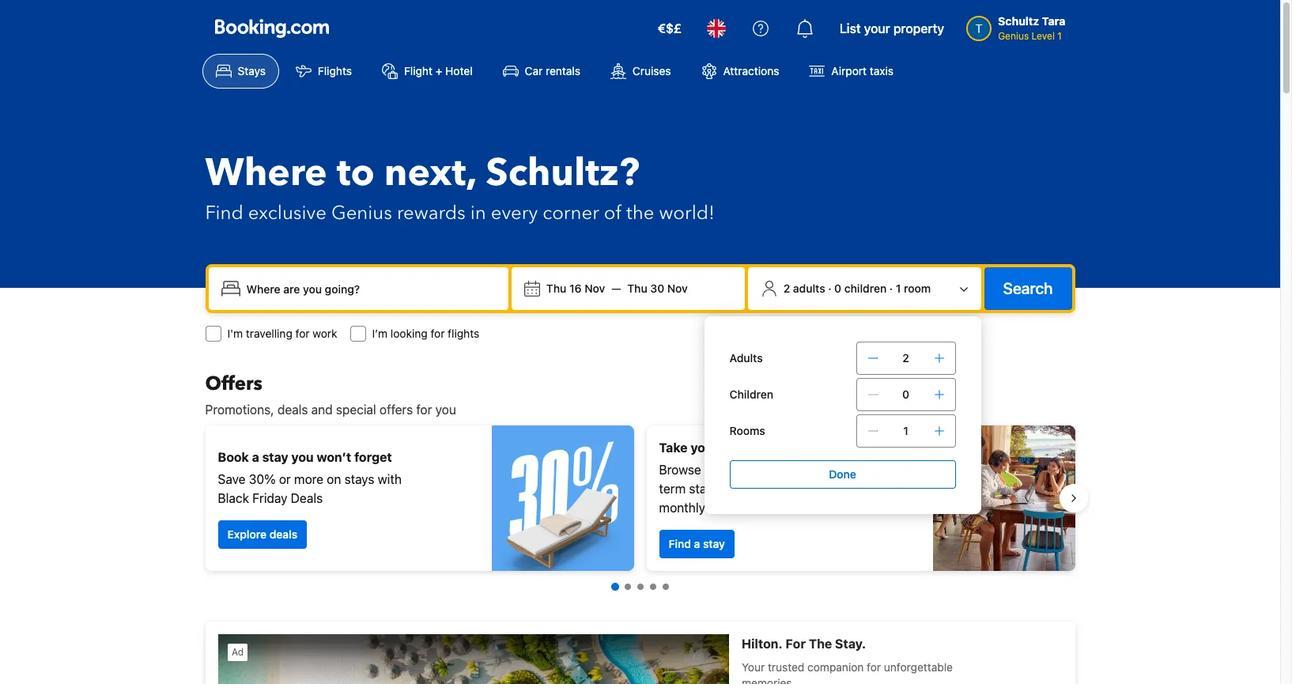Task type: describe. For each thing, give the bounding box(es) containing it.
€$£
[[658, 21, 682, 36]]

work
[[313, 327, 337, 340]]

special
[[336, 403, 376, 417]]

longest
[[722, 441, 767, 455]]

next,
[[384, 147, 477, 199]]

a for book
[[252, 450, 259, 464]]

thu 16 nov button
[[540, 275, 612, 303]]

airport
[[832, 64, 867, 78]]

find a stay
[[669, 537, 725, 551]]

+
[[436, 64, 443, 78]]

monthly
[[659, 501, 706, 515]]

flights
[[448, 327, 480, 340]]

16
[[570, 282, 582, 295]]

1 thu from the left
[[547, 282, 567, 295]]

genius inside where to next, schultz? find exclusive genius rewards in every corner of the world!
[[331, 200, 392, 226]]

stays,
[[689, 482, 723, 496]]

0 inside button
[[835, 282, 842, 295]]

taxis
[[870, 64, 894, 78]]

booking.com image
[[215, 19, 329, 38]]

1 nov from the left
[[585, 282, 605, 295]]

corner
[[543, 200, 600, 226]]

save
[[218, 472, 246, 487]]

genius inside schultz tara genius level 1
[[999, 30, 1029, 42]]

to
[[337, 147, 375, 199]]

every
[[491, 200, 538, 226]]

i'm looking for flights
[[372, 327, 480, 340]]

cruises
[[633, 64, 671, 78]]

find a stay link
[[659, 530, 735, 559]]

i'm
[[227, 327, 243, 340]]

explore
[[227, 528, 267, 541]]

1 inside schultz tara genius level 1
[[1058, 30, 1062, 42]]

offering
[[767, 463, 812, 477]]

on
[[327, 472, 341, 487]]

2 thu from the left
[[628, 282, 648, 295]]

search
[[1004, 279, 1053, 297]]

level
[[1032, 30, 1055, 42]]

list your property
[[840, 21, 945, 36]]

thu 16 nov — thu 30 nov
[[547, 282, 688, 295]]

i'm travelling for work
[[227, 327, 337, 340]]

children
[[730, 388, 774, 401]]

browse
[[659, 463, 702, 477]]

for for work
[[296, 327, 310, 340]]

2 for 2
[[903, 351, 910, 365]]

30
[[651, 282, 665, 295]]

offers
[[380, 403, 413, 417]]

€$£ button
[[648, 9, 691, 47]]

deals inside offers promotions, deals and special offers for you
[[278, 403, 308, 417]]

cruises link
[[597, 54, 685, 89]]

thu 30 nov button
[[621, 275, 694, 303]]

schultz
[[999, 14, 1040, 28]]

i'm
[[372, 327, 388, 340]]

room
[[904, 282, 931, 295]]

explore deals
[[227, 528, 298, 541]]

property
[[894, 21, 945, 36]]

a for find
[[694, 537, 700, 551]]

promotions,
[[205, 403, 274, 417]]

attractions link
[[688, 54, 793, 89]]

deals
[[291, 491, 323, 506]]

world!
[[659, 200, 715, 226]]

find inside where to next, schultz? find exclusive genius rewards in every corner of the world!
[[205, 200, 244, 226]]

Where are you going? field
[[240, 275, 502, 303]]

2 for 2 adults · 0 children · 1 room
[[784, 282, 791, 295]]

region containing take your longest holiday yet
[[193, 419, 1088, 578]]

where
[[205, 147, 327, 199]]

book
[[218, 450, 249, 464]]

1 · from the left
[[829, 282, 832, 295]]

30%
[[249, 472, 276, 487]]

at
[[761, 482, 772, 496]]

flight + hotel link
[[369, 54, 486, 89]]

rates.
[[709, 501, 741, 515]]

your for property
[[864, 21, 891, 36]]

explore deals link
[[218, 521, 307, 549]]

black
[[218, 491, 249, 506]]

done button
[[730, 460, 956, 489]]

the
[[627, 200, 655, 226]]

adults
[[730, 351, 763, 365]]

find inside region
[[669, 537, 691, 551]]

holiday
[[770, 441, 815, 455]]

2 adults · 0 children · 1 room
[[784, 282, 931, 295]]

take your longest holiday yet browse properties offering long- term stays, many at reduced monthly rates.
[[659, 441, 846, 515]]



Task type: locate. For each thing, give the bounding box(es) containing it.
a inside 'book a stay you won't forget save 30% or more on stays with black friday deals'
[[252, 450, 259, 464]]

0 horizontal spatial you
[[292, 450, 314, 464]]

· right adults at top right
[[829, 282, 832, 295]]

and
[[311, 403, 333, 417]]

1 vertical spatial genius
[[331, 200, 392, 226]]

deals inside region
[[270, 528, 298, 541]]

a inside the find a stay link
[[694, 537, 700, 551]]

schultz?
[[486, 147, 640, 199]]

with
[[378, 472, 402, 487]]

0 horizontal spatial ·
[[829, 282, 832, 295]]

a down monthly
[[694, 537, 700, 551]]

offers
[[205, 371, 263, 397]]

rooms
[[730, 424, 766, 438]]

stays link
[[202, 54, 279, 89]]

nov right 16
[[585, 282, 605, 295]]

you up more
[[292, 450, 314, 464]]

search for black friday deals on stays image
[[492, 426, 634, 571]]

0 horizontal spatial your
[[691, 441, 719, 455]]

your account menu schultz tara genius level 1 element
[[967, 7, 1072, 44]]

2 left adults at top right
[[784, 282, 791, 295]]

thu left 30
[[628, 282, 648, 295]]

1 inside 2 adults · 0 children · 1 room button
[[896, 282, 901, 295]]

2 adults · 0 children · 1 room button
[[755, 274, 975, 304]]

rewards
[[397, 200, 466, 226]]

nov right 30
[[668, 282, 688, 295]]

schultz tara genius level 1
[[999, 14, 1066, 42]]

stays
[[345, 472, 375, 487]]

your right list
[[864, 21, 891, 36]]

0 vertical spatial stay
[[262, 450, 289, 464]]

0 horizontal spatial a
[[252, 450, 259, 464]]

genius down the to
[[331, 200, 392, 226]]

nov
[[585, 282, 605, 295], [668, 282, 688, 295]]

airport taxis
[[832, 64, 894, 78]]

take
[[659, 441, 688, 455]]

1 vertical spatial your
[[691, 441, 719, 455]]

rentals
[[546, 64, 581, 78]]

forget
[[355, 450, 392, 464]]

0 horizontal spatial 2
[[784, 282, 791, 295]]

for left work
[[296, 327, 310, 340]]

0 vertical spatial your
[[864, 21, 891, 36]]

deals left 'and'
[[278, 403, 308, 417]]

travelling
[[246, 327, 293, 340]]

progress bar inside offers main content
[[611, 583, 669, 591]]

thu
[[547, 282, 567, 295], [628, 282, 648, 295]]

car
[[525, 64, 543, 78]]

0 vertical spatial 0
[[835, 282, 842, 295]]

0 vertical spatial find
[[205, 200, 244, 226]]

progress bar
[[611, 583, 669, 591]]

flight
[[404, 64, 433, 78]]

1 vertical spatial a
[[694, 537, 700, 551]]

0 vertical spatial genius
[[999, 30, 1029, 42]]

1 vertical spatial deals
[[270, 528, 298, 541]]

find down monthly
[[669, 537, 691, 551]]

looking
[[391, 327, 428, 340]]

1 horizontal spatial 0
[[903, 388, 910, 401]]

of
[[604, 200, 622, 226]]

won't
[[317, 450, 351, 464]]

0 horizontal spatial find
[[205, 200, 244, 226]]

1 vertical spatial you
[[292, 450, 314, 464]]

0 horizontal spatial genius
[[331, 200, 392, 226]]

for inside offers promotions, deals and special offers for you
[[416, 403, 432, 417]]

your for longest
[[691, 441, 719, 455]]

list
[[840, 21, 861, 36]]

for right offers
[[416, 403, 432, 417]]

1 horizontal spatial 1
[[904, 424, 909, 438]]

1 horizontal spatial nov
[[668, 282, 688, 295]]

friday
[[252, 491, 288, 506]]

1 down tara
[[1058, 30, 1062, 42]]

flights
[[318, 64, 352, 78]]

1 horizontal spatial ·
[[890, 282, 893, 295]]

flight + hotel
[[404, 64, 473, 78]]

1 up done button
[[904, 424, 909, 438]]

you inside offers promotions, deals and special offers for you
[[436, 403, 456, 417]]

for for flights
[[431, 327, 445, 340]]

0 vertical spatial deals
[[278, 403, 308, 417]]

stay for find
[[703, 537, 725, 551]]

you right offers
[[436, 403, 456, 417]]

1 vertical spatial stay
[[703, 537, 725, 551]]

your inside list your property link
[[864, 21, 891, 36]]

stay down rates.
[[703, 537, 725, 551]]

0 horizontal spatial 1
[[896, 282, 901, 295]]

long-
[[815, 463, 846, 477]]

1 horizontal spatial your
[[864, 21, 891, 36]]

1 vertical spatial 2
[[903, 351, 910, 365]]

term
[[659, 482, 686, 496]]

1 vertical spatial 1
[[896, 282, 901, 295]]

1 horizontal spatial you
[[436, 403, 456, 417]]

take your longest holiday yet image
[[933, 426, 1076, 571]]

attractions
[[724, 64, 780, 78]]

thu left 16
[[547, 282, 567, 295]]

book a stay you won't forget save 30% or more on stays with black friday deals
[[218, 450, 402, 506]]

2 nov from the left
[[668, 282, 688, 295]]

0 horizontal spatial nov
[[585, 282, 605, 295]]

0 vertical spatial a
[[252, 450, 259, 464]]

—
[[612, 282, 621, 295]]

2 vertical spatial 1
[[904, 424, 909, 438]]

deals right explore
[[270, 528, 298, 541]]

properties
[[705, 463, 764, 477]]

2 inside 2 adults · 0 children · 1 room button
[[784, 282, 791, 295]]

more
[[294, 472, 324, 487]]

find
[[205, 200, 244, 226], [669, 537, 691, 551]]

search button
[[985, 267, 1072, 310]]

your inside take your longest holiday yet browse properties offering long- term stays, many at reduced monthly rates.
[[691, 441, 719, 455]]

region
[[193, 419, 1088, 578]]

stays
[[238, 64, 266, 78]]

list your property link
[[831, 9, 954, 47]]

stay inside 'book a stay you won't forget save 30% or more on stays with black friday deals'
[[262, 450, 289, 464]]

2 down room
[[903, 351, 910, 365]]

1 horizontal spatial find
[[669, 537, 691, 551]]

0 vertical spatial 1
[[1058, 30, 1062, 42]]

tara
[[1042, 14, 1066, 28]]

2
[[784, 282, 791, 295], [903, 351, 910, 365]]

car rentals link
[[489, 54, 594, 89]]

1 horizontal spatial a
[[694, 537, 700, 551]]

1 horizontal spatial stay
[[703, 537, 725, 551]]

0 horizontal spatial thu
[[547, 282, 567, 295]]

genius down schultz
[[999, 30, 1029, 42]]

0 vertical spatial 2
[[784, 282, 791, 295]]

hotel
[[446, 64, 473, 78]]

find down where
[[205, 200, 244, 226]]

or
[[279, 472, 291, 487]]

0 horizontal spatial 0
[[835, 282, 842, 295]]

1 vertical spatial 0
[[903, 388, 910, 401]]

many
[[726, 482, 757, 496]]

car rentals
[[525, 64, 581, 78]]

offers promotions, deals and special offers for you
[[205, 371, 456, 417]]

in
[[470, 200, 486, 226]]

stay up "or"
[[262, 450, 289, 464]]

adults
[[793, 282, 826, 295]]

a right book at the bottom of the page
[[252, 450, 259, 464]]

your right take
[[691, 441, 719, 455]]

exclusive
[[248, 200, 327, 226]]

where to next, schultz? find exclusive genius rewards in every corner of the world!
[[205, 147, 715, 226]]

1 vertical spatial find
[[669, 537, 691, 551]]

your
[[864, 21, 891, 36], [691, 441, 719, 455]]

· right children
[[890, 282, 893, 295]]

you inside 'book a stay you won't forget save 30% or more on stays with black friday deals'
[[292, 450, 314, 464]]

done
[[829, 468, 857, 481]]

1 left room
[[896, 282, 901, 295]]

1 horizontal spatial 2
[[903, 351, 910, 365]]

2 horizontal spatial 1
[[1058, 30, 1062, 42]]

for left flights on the left top of page
[[431, 327, 445, 340]]

2 · from the left
[[890, 282, 893, 295]]

airport taxis link
[[796, 54, 908, 89]]

a
[[252, 450, 259, 464], [694, 537, 700, 551]]

1 horizontal spatial thu
[[628, 282, 648, 295]]

stay for book
[[262, 450, 289, 464]]

yet
[[818, 441, 837, 455]]

1 horizontal spatial genius
[[999, 30, 1029, 42]]

offers main content
[[193, 371, 1088, 684]]

0 vertical spatial you
[[436, 403, 456, 417]]

flights link
[[282, 54, 365, 89]]

0 horizontal spatial stay
[[262, 450, 289, 464]]



Task type: vqa. For each thing, say whether or not it's contained in the screenshot.
I'm
yes



